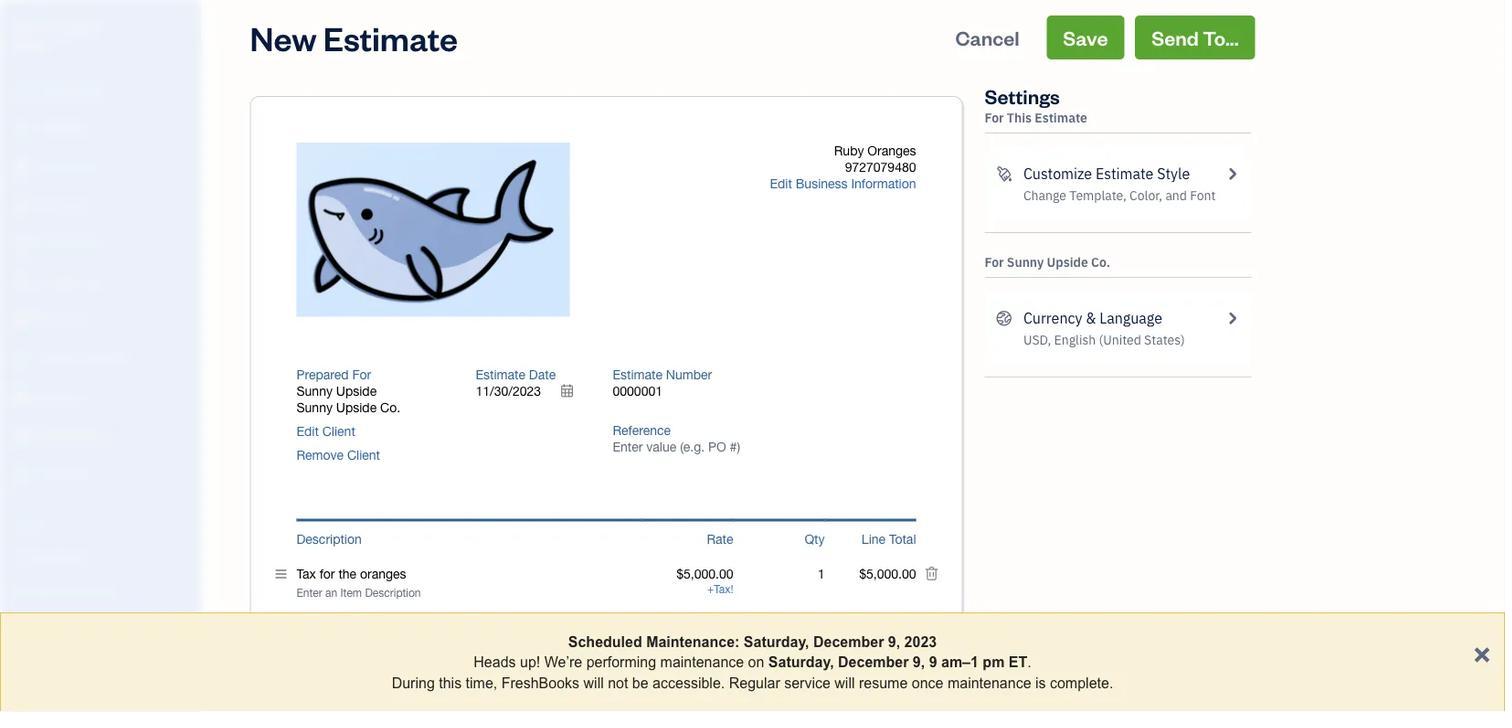 Task type: vqa. For each thing, say whether or not it's contained in the screenshot.
Prepared For
yes



Task type: locate. For each thing, give the bounding box(es) containing it.
apps
[[14, 515, 41, 530]]

settings down bank
[[14, 651, 56, 666]]

1 horizontal spatial maintenance
[[948, 675, 1032, 691]]

estimate image
[[12, 158, 34, 176]]

edit left business
[[770, 176, 793, 191]]

chart image
[[12, 427, 34, 445]]

usd,
[[1024, 331, 1052, 348]]

for for settings
[[985, 109, 1004, 126]]

0 horizontal spatial oranges
[[49, 17, 100, 34]]

prepared for sunny upside sunny upside co. edit client remove client
[[297, 367, 401, 462]]

oranges inside ruby oranges owner
[[49, 17, 100, 34]]

1 horizontal spatial co.
[[1092, 254, 1111, 271]]

(united
[[1099, 331, 1142, 348]]

for
[[985, 109, 1004, 126], [985, 254, 1004, 271], [352, 367, 371, 382]]

for up currencyandlanguage image
[[985, 254, 1004, 271]]

add a line
[[576, 629, 663, 653]]

1 horizontal spatial edit
[[770, 176, 793, 191]]

Item Rate (USD) text field
[[676, 566, 734, 582]]

services
[[66, 583, 110, 598]]

this
[[1007, 109, 1032, 126]]

states)
[[1145, 331, 1186, 348]]

scheduled maintenance: saturday, december 9, 2023 heads up! we're performing maintenance on saturday, december 9, 9 am–1 pm et . during this time, freshbooks will not be accessible. regular service will resume once maintenance is complete.
[[392, 634, 1114, 691]]

style
[[1158, 164, 1191, 183]]

settings for this estimate
[[985, 83, 1088, 126]]

for right "prepared"
[[352, 367, 371, 382]]

bars image
[[276, 566, 287, 582]]

accessible.
[[653, 675, 725, 691]]

sunny down "prepared"
[[297, 383, 333, 398]]

2 vertical spatial sunny
[[297, 400, 333, 415]]

line
[[862, 531, 886, 546], [628, 629, 663, 653]]

saturday, up service
[[769, 654, 834, 671]]

plus image
[[550, 632, 571, 650]]

save
[[1064, 24, 1109, 50]]

0 horizontal spatial will
[[584, 675, 604, 691]]

0 vertical spatial sunny
[[1007, 254, 1044, 271]]

to...
[[1203, 24, 1239, 50]]

upside down "prepared"
[[336, 383, 377, 398]]

1 horizontal spatial settings
[[985, 83, 1060, 109]]

9, left 2023
[[889, 634, 901, 650]]

on
[[748, 654, 765, 671]]

team members link
[[5, 541, 196, 573]]

language
[[1100, 309, 1163, 328]]

0 vertical spatial saturday,
[[744, 634, 810, 650]]

settings link
[[5, 643, 196, 675]]

sunny
[[1007, 254, 1044, 271], [297, 383, 333, 398], [297, 400, 333, 415]]

settings up this
[[985, 83, 1060, 109]]

color,
[[1130, 187, 1163, 204]]

for inside prepared for sunny upside sunny upside co. edit client remove client
[[352, 367, 371, 382]]

0 horizontal spatial settings
[[14, 651, 56, 666]]

timer image
[[12, 350, 34, 368]]

estimate inside settings for this estimate
[[1035, 109, 1088, 126]]

remove client button
[[297, 447, 380, 463]]

× button
[[1474, 636, 1491, 670]]

9, left 9
[[913, 654, 925, 671]]

edit business information button
[[770, 176, 917, 192]]

will right service
[[835, 675, 855, 691]]

0 vertical spatial co.
[[1092, 254, 1111, 271]]

Estimate date in MM/DD/YYYY format text field
[[476, 383, 586, 399]]

Enter an Item Description text field
[[297, 586, 642, 600]]

saturday, up "on"
[[744, 634, 810, 650]]

0 vertical spatial december
[[814, 634, 884, 650]]

line inside button
[[628, 629, 663, 653]]

reference
[[613, 423, 671, 438]]

business
[[796, 176, 848, 191]]

0 vertical spatial maintenance
[[661, 654, 744, 671]]

0 horizontal spatial 9,
[[889, 634, 901, 650]]

1 vertical spatial saturday,
[[769, 654, 834, 671]]

image
[[438, 223, 479, 242]]

0 vertical spatial settings
[[985, 83, 1060, 109]]

0 horizontal spatial line
[[628, 629, 663, 653]]

chevronright image
[[1224, 163, 1241, 185]]

complete.
[[1050, 675, 1114, 691]]

estimate date
[[476, 367, 556, 382]]

0 vertical spatial oranges
[[49, 17, 100, 34]]

1 vertical spatial edit
[[297, 424, 319, 439]]

settings
[[985, 83, 1060, 109], [14, 651, 56, 666]]

co. inside prepared for sunny upside sunny upside co. edit client remove client
[[380, 400, 401, 415]]

1 vertical spatial december
[[838, 654, 909, 671]]

oranges up owner
[[49, 17, 100, 34]]

for left this
[[985, 109, 1004, 126]]

delete line item image
[[925, 566, 939, 582]]

items and services link
[[5, 575, 196, 607]]

maintenance:
[[647, 634, 740, 650]]

co. up currency & language
[[1092, 254, 1111, 271]]

estimate number
[[613, 367, 712, 382]]

9727079480
[[845, 160, 917, 175]]

and inside main element
[[44, 583, 64, 598]]

0 vertical spatial ruby
[[15, 17, 46, 34]]

up!
[[520, 654, 541, 671]]

edit
[[770, 176, 793, 191], [297, 424, 319, 439]]

1 horizontal spatial will
[[835, 675, 855, 691]]

and right items
[[44, 583, 64, 598]]

saturday,
[[744, 634, 810, 650], [769, 654, 834, 671]]

1 vertical spatial settings
[[14, 651, 56, 666]]

1 horizontal spatial line
[[862, 531, 886, 546]]

Reference Number text field
[[613, 439, 742, 455]]

line right "a"
[[628, 629, 663, 653]]

1 vertical spatial line
[[628, 629, 663, 653]]

will
[[584, 675, 604, 691], [835, 675, 855, 691]]

ruby up owner
[[15, 17, 46, 34]]

expense image
[[12, 273, 34, 292]]

upside
[[1047, 254, 1089, 271], [336, 383, 377, 398], [336, 400, 377, 415]]

ruby inside ruby oranges owner
[[15, 17, 46, 34]]

9,
[[889, 634, 901, 650], [913, 654, 925, 671]]

prepared
[[297, 367, 349, 382]]

december
[[814, 634, 884, 650], [838, 654, 909, 671]]

and
[[1166, 187, 1188, 204], [44, 583, 64, 598]]

ruby
[[15, 17, 46, 34], [835, 143, 864, 158]]

edit client button
[[297, 423, 355, 440]]

1 vertical spatial ruby
[[835, 143, 864, 158]]

+
[[708, 583, 714, 596]]

delete image
[[391, 223, 479, 242]]

0 vertical spatial for
[[985, 109, 1004, 126]]

for inside settings for this estimate
[[985, 109, 1004, 126]]

upside up edit client button
[[336, 400, 377, 415]]

once
[[912, 675, 944, 691]]

1 horizontal spatial oranges
[[868, 143, 917, 158]]

money image
[[12, 389, 34, 407]]

sunny up currencyandlanguage image
[[1007, 254, 1044, 271]]

0 vertical spatial and
[[1166, 187, 1188, 204]]

add
[[576, 629, 609, 653]]

0 horizontal spatial co.
[[380, 400, 401, 415]]

0 horizontal spatial and
[[44, 583, 64, 598]]

font
[[1191, 187, 1216, 204]]

rate
[[707, 531, 734, 546]]

client
[[323, 424, 355, 439], [347, 447, 380, 462]]

upside up the currency
[[1047, 254, 1089, 271]]

2 vertical spatial upside
[[336, 400, 377, 415]]

dashboard image
[[12, 81, 34, 100]]

oranges for ruby oranges owner
[[49, 17, 100, 34]]

project image
[[12, 312, 34, 330]]

co.
[[1092, 254, 1111, 271], [380, 400, 401, 415]]

oranges up "9727079480"
[[868, 143, 917, 158]]

1 vertical spatial oranges
[[868, 143, 917, 158]]

ruby inside ruby oranges 9727079480 edit business information
[[835, 143, 864, 158]]

client right remove
[[347, 447, 380, 462]]

maintenance down 'maintenance:'
[[661, 654, 744, 671]]

2 vertical spatial for
[[352, 367, 371, 382]]

settings inside settings for this estimate
[[985, 83, 1060, 109]]

invoice image
[[12, 197, 34, 215]]

0 horizontal spatial ruby
[[15, 17, 46, 34]]

pm
[[983, 654, 1005, 671]]

×
[[1474, 636, 1491, 670]]

et
[[1009, 654, 1028, 671]]

bank
[[14, 617, 40, 632]]

sunny up edit client button
[[297, 400, 333, 415]]

1 vertical spatial co.
[[380, 400, 401, 415]]

subtotal
[[744, 692, 792, 707]]

will left not
[[584, 675, 604, 691]]

1 vertical spatial and
[[44, 583, 64, 598]]

0 horizontal spatial edit
[[297, 424, 319, 439]]

0 vertical spatial client
[[323, 424, 355, 439]]

estimate
[[323, 16, 458, 59], [1035, 109, 1088, 126], [1096, 164, 1154, 183], [476, 367, 526, 382], [613, 367, 663, 382]]

edit inside prepared for sunny upside sunny upside co. edit client remove client
[[297, 424, 319, 439]]

co. up remove client button
[[380, 400, 401, 415]]

0 vertical spatial edit
[[770, 176, 793, 191]]

1 vertical spatial 9,
[[913, 654, 925, 671]]

0 vertical spatial upside
[[1047, 254, 1089, 271]]

not
[[608, 675, 628, 691]]

1 horizontal spatial ruby
[[835, 143, 864, 158]]

regular
[[729, 675, 781, 691]]

owner
[[15, 36, 51, 51]]

edit up remove
[[297, 424, 319, 439]]

members
[[45, 549, 93, 564]]

performing
[[587, 654, 657, 671]]

settings inside "settings" link
[[14, 651, 56, 666]]

&
[[1086, 309, 1097, 328]]

maintenance down pm
[[948, 675, 1032, 691]]

qty
[[805, 531, 825, 546]]

client up remove client button
[[323, 424, 355, 439]]

oranges inside ruby oranges 9727079480 edit business information
[[868, 143, 917, 158]]

ruby up edit business information button on the right top
[[835, 143, 864, 158]]

line left total
[[862, 531, 886, 546]]

and down style
[[1166, 187, 1188, 204]]



Task type: describe. For each thing, give the bounding box(es) containing it.
freshbooks
[[502, 675, 580, 691]]

1 vertical spatial client
[[347, 447, 380, 462]]

× dialog
[[0, 613, 1506, 712]]

ruby oranges owner
[[15, 17, 100, 51]]

currency
[[1024, 309, 1083, 328]]

description
[[297, 531, 362, 546]]

a
[[614, 629, 624, 653]]

change
[[1024, 187, 1067, 204]]

bank connections link
[[5, 609, 196, 641]]

scheduled
[[568, 634, 642, 650]]

ruby for ruby oranges owner
[[15, 17, 46, 34]]

service
[[785, 675, 831, 691]]

2023
[[905, 634, 937, 650]]

Line Total (USD) text field
[[859, 566, 917, 582]]

main element
[[0, 0, 247, 712]]

edit inside ruby oranges 9727079480 edit business information
[[770, 176, 793, 191]]

template,
[[1070, 187, 1127, 204]]

delete
[[391, 223, 435, 242]]

team
[[14, 549, 43, 564]]

Item Quantity text field
[[799, 566, 825, 582]]

tax!
[[714, 583, 734, 596]]

new
[[250, 16, 317, 59]]

2 will from the left
[[835, 675, 855, 691]]

total
[[890, 531, 917, 546]]

am–1
[[942, 654, 979, 671]]

Enter an Item Name text field
[[297, 566, 642, 582]]

date
[[529, 367, 556, 382]]

0 vertical spatial line
[[862, 531, 886, 546]]

currency & language
[[1024, 309, 1163, 328]]

is
[[1036, 675, 1046, 691]]

send to...
[[1152, 24, 1239, 50]]

settings for settings
[[14, 651, 56, 666]]

0 vertical spatial 9,
[[889, 634, 901, 650]]

1 vertical spatial maintenance
[[948, 675, 1032, 691]]

+ tax!
[[708, 583, 734, 596]]

1 vertical spatial upside
[[336, 383, 377, 398]]

customize estimate style
[[1024, 164, 1191, 183]]

Enter an Estimate # text field
[[613, 383, 663, 399]]

ruby oranges 9727079480 edit business information
[[770, 143, 917, 191]]

line total
[[862, 531, 917, 546]]

this
[[439, 675, 462, 691]]

time,
[[466, 675, 498, 691]]

during
[[392, 675, 435, 691]]

for for prepared
[[352, 367, 371, 382]]

bank connections
[[14, 617, 107, 632]]

1 vertical spatial sunny
[[297, 383, 333, 398]]

settings for settings for this estimate
[[985, 83, 1060, 109]]

we're
[[545, 654, 583, 671]]

team members
[[14, 549, 93, 564]]

1 vertical spatial for
[[985, 254, 1004, 271]]

1 will from the left
[[584, 675, 604, 691]]

1 horizontal spatial 9,
[[913, 654, 925, 671]]

chevronright image
[[1224, 307, 1241, 329]]

number
[[666, 367, 712, 382]]

usd, english (united states)
[[1024, 331, 1186, 348]]

payment image
[[12, 235, 34, 253]]

.
[[1028, 654, 1032, 671]]

1 horizontal spatial and
[[1166, 187, 1188, 204]]

ruby for ruby oranges 9727079480 edit business information
[[835, 143, 864, 158]]

currencyandlanguage image
[[996, 307, 1013, 329]]

5,000.00
[[867, 692, 917, 707]]

information
[[852, 176, 917, 191]]

items
[[14, 583, 42, 598]]

send to... button
[[1136, 16, 1256, 59]]

cancel
[[956, 24, 1020, 50]]

client image
[[12, 120, 34, 138]]

english
[[1055, 331, 1096, 348]]

cancel button
[[940, 16, 1036, 59]]

for sunny upside co.
[[985, 254, 1111, 271]]

heads
[[474, 654, 516, 671]]

9
[[929, 654, 938, 671]]

paintbrush image
[[996, 163, 1013, 185]]

items and services
[[14, 583, 110, 598]]

report image
[[12, 465, 34, 484]]

save button
[[1047, 16, 1125, 59]]

oranges for ruby oranges 9727079480 edit business information
[[868, 143, 917, 158]]

remove
[[297, 447, 344, 462]]

send
[[1152, 24, 1199, 50]]

0 horizontal spatial maintenance
[[661, 654, 744, 671]]

new estimate
[[250, 16, 458, 59]]

resume
[[859, 675, 908, 691]]

change template, color, and font
[[1024, 187, 1216, 204]]

connections
[[42, 617, 107, 632]]

apps link
[[5, 507, 196, 539]]



